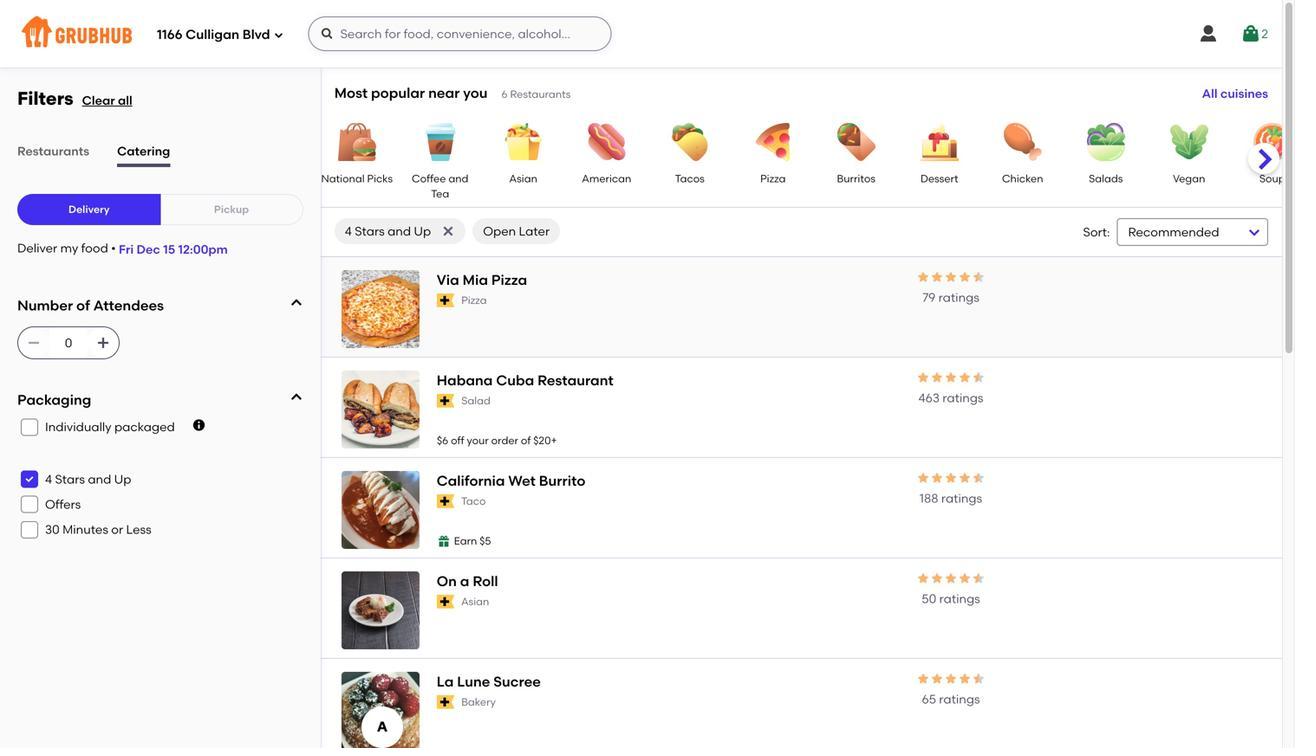 Task type: describe. For each thing, give the bounding box(es) containing it.
deliver
[[17, 241, 57, 256]]

50 ratings
[[922, 592, 980, 607]]

off
[[451, 435, 464, 447]]

culligan
[[186, 27, 239, 43]]

cuba
[[496, 372, 534, 389]]

0 vertical spatial restaurants
[[510, 88, 571, 100]]

fri dec 15 12:00pm button
[[119, 234, 228, 265]]

on a roll
[[437, 573, 498, 590]]

0 vertical spatial pizza
[[760, 172, 786, 185]]

on a roll logo image
[[341, 572, 419, 650]]

79 ratings
[[923, 290, 979, 305]]

number of attendees
[[17, 297, 164, 314]]

ratings right 463 on the bottom of page
[[942, 391, 983, 405]]

stars inside 'button'
[[355, 224, 385, 239]]

proceed to checkout button
[[1027, 450, 1259, 481]]

burritos image
[[826, 123, 887, 161]]

restaurant
[[538, 372, 614, 389]]

salads
[[1089, 172, 1123, 185]]

on
[[437, 573, 457, 590]]

and inside 'button'
[[388, 224, 411, 239]]

12:00pm
[[178, 242, 228, 257]]

asian image
[[493, 123, 554, 161]]

burritos
[[837, 172, 875, 185]]

all
[[118, 93, 132, 108]]

subscription pass image for via
[[437, 294, 454, 308]]

to
[[1133, 458, 1146, 473]]

1 vertical spatial asian
[[461, 596, 489, 609]]

coffee
[[412, 172, 446, 185]]

chicken image
[[992, 123, 1053, 161]]

filters clear all
[[17, 88, 132, 110]]

svg image left 30
[[24, 525, 35, 536]]

463 ratings
[[918, 391, 983, 405]]

la lune sucree logo image
[[341, 673, 419, 749]]

cuisines
[[1220, 86, 1268, 101]]

california wet burrito
[[437, 473, 585, 490]]

4 stars and up button
[[334, 218, 466, 244]]

salad
[[461, 395, 490, 407]]

habana cuba restaurant link
[[437, 371, 793, 391]]

$20+
[[533, 435, 557, 447]]

svg image right blvd
[[274, 30, 284, 40]]

blvd
[[242, 27, 270, 43]]

national
[[321, 172, 365, 185]]

coffee and tea image
[[410, 123, 470, 161]]

vegan image
[[1159, 123, 1219, 161]]

svg image inside main navigation navigation
[[320, 27, 334, 41]]

sort
[[1083, 225, 1107, 240]]

dec
[[137, 242, 160, 257]]

1 horizontal spatial asian
[[509, 172, 537, 185]]

habana cuba restaurant
[[437, 372, 614, 389]]

0 horizontal spatial and
[[88, 472, 111, 487]]

vegan
[[1173, 172, 1205, 185]]

number
[[17, 297, 73, 314]]

tea
[[431, 188, 449, 200]]

california wet burrito link
[[437, 472, 793, 491]]

ratings right '188'
[[941, 491, 982, 506]]

subscription pass image for habana
[[437, 395, 454, 408]]

national picks image
[[327, 123, 387, 161]]

chicken
[[1002, 172, 1043, 185]]

15
[[163, 242, 175, 257]]

and inside coffee and tea
[[448, 172, 468, 185]]

habana cuba restaurant logo image
[[341, 371, 419, 449]]

ratings for on a roll
[[939, 592, 980, 607]]

30
[[45, 523, 60, 538]]

6 restaurants
[[501, 88, 571, 100]]

svg image for offers
[[24, 500, 35, 510]]

0 vertical spatial of
[[76, 297, 90, 314]]

burrito
[[539, 473, 585, 490]]

open
[[483, 224, 516, 239]]

$6 off your order of $20+
[[437, 435, 557, 447]]

188 ratings
[[920, 491, 982, 506]]

salads image
[[1075, 123, 1136, 161]]

soup
[[1259, 172, 1285, 185]]

later
[[519, 224, 550, 239]]

ratings for la lune sucree
[[939, 692, 980, 707]]

individually
[[45, 420, 111, 435]]

2 button
[[1241, 18, 1268, 49]]

picks
[[367, 172, 393, 185]]

earn $5
[[454, 535, 491, 548]]

via mia pizza logo image
[[341, 270, 419, 348]]

up inside 'button'
[[414, 224, 431, 239]]

via
[[437, 272, 459, 289]]

svg image for earn $5
[[437, 535, 451, 549]]

65
[[922, 692, 936, 707]]

your
[[467, 435, 488, 447]]

delivery button
[[17, 194, 161, 225]]

most
[[334, 84, 368, 101]]

you
[[463, 84, 488, 101]]

mia
[[463, 272, 488, 289]]

0 horizontal spatial stars
[[55, 472, 85, 487]]

clear all button
[[82, 85, 139, 116]]

svg image down packaging
[[24, 475, 35, 485]]

on a roll link
[[437, 572, 793, 592]]

188
[[920, 491, 938, 506]]

soup image
[[1242, 123, 1295, 161]]

coffee and tea
[[412, 172, 468, 200]]

1 vertical spatial up
[[114, 472, 131, 487]]

1166 culligan blvd
[[157, 27, 270, 43]]

svg image left 2 button
[[1198, 23, 1219, 44]]

or
[[111, 523, 123, 538]]



Task type: vqa. For each thing, say whether or not it's contained in the screenshot.
the top Desserts
no



Task type: locate. For each thing, give the bounding box(es) containing it.
ratings for via mia pizza
[[938, 290, 979, 305]]

0 vertical spatial asian
[[509, 172, 537, 185]]

svg image left earn
[[437, 535, 451, 549]]

via mia pizza
[[437, 272, 527, 289]]

packaging
[[17, 392, 91, 409]]

fri
[[119, 242, 134, 257]]

1166
[[157, 27, 183, 43]]

pizza
[[760, 172, 786, 185], [491, 272, 527, 289], [461, 294, 486, 307]]

svg image inside 4 stars and up 'button'
[[441, 225, 455, 238]]

all cuisines
[[1202, 86, 1268, 101]]

6
[[501, 88, 508, 100]]

2 vertical spatial subscription pass image
[[437, 495, 454, 509]]

pickup button
[[160, 194, 303, 225]]

up down tea
[[414, 224, 431, 239]]

pizza image
[[743, 123, 803, 161]]

subscription pass image down on
[[437, 596, 454, 610]]

0 horizontal spatial pizza
[[461, 294, 486, 307]]

•
[[111, 241, 116, 256]]

1 horizontal spatial restaurants
[[510, 88, 571, 100]]

deliver my food • fri dec 15 12:00pm
[[17, 241, 228, 257]]

restaurants inside button
[[17, 144, 89, 159]]

0 vertical spatial 4 stars and up
[[345, 224, 431, 239]]

and up tea
[[448, 172, 468, 185]]

svg image right blvd
[[320, 27, 334, 41]]

1 vertical spatial 4
[[45, 472, 52, 487]]

svg image left input item quantity number field
[[27, 336, 41, 350]]

4 stars and up
[[345, 224, 431, 239], [45, 472, 131, 487]]

near
[[428, 84, 460, 101]]

catering button
[[114, 138, 170, 169]]

svg image down packaging
[[24, 422, 35, 433]]

filters
[[17, 88, 73, 110]]

taco
[[461, 495, 486, 508]]

1 vertical spatial subscription pass image
[[437, 395, 454, 408]]

$5
[[480, 535, 491, 548]]

of left $20+
[[521, 435, 531, 447]]

1 horizontal spatial of
[[521, 435, 531, 447]]

sucree
[[493, 674, 541, 691]]

la lune sucree link
[[437, 673, 793, 692]]

la
[[437, 674, 454, 691]]

svg image right packaged
[[192, 419, 206, 433]]

up up or
[[114, 472, 131, 487]]

asian down asian 'image'
[[509, 172, 537, 185]]

main navigation navigation
[[0, 0, 1282, 68]]

subscription pass image
[[437, 294, 454, 308], [437, 395, 454, 408], [437, 495, 454, 509]]

most popular near you
[[334, 84, 488, 101]]

1 horizontal spatial pizza
[[491, 272, 527, 289]]

stars up offers
[[55, 472, 85, 487]]

restaurants right 6
[[510, 88, 571, 100]]

1 horizontal spatial 4 stars and up
[[345, 224, 431, 239]]

4 down national
[[345, 224, 352, 239]]

american image
[[576, 123, 637, 161]]

tacos image
[[659, 123, 720, 161]]

2 subscription pass image from the top
[[437, 696, 454, 710]]

0 vertical spatial 4
[[345, 224, 352, 239]]

4 stars and up inside 'button'
[[345, 224, 431, 239]]

habana
[[437, 372, 493, 389]]

sort :
[[1083, 225, 1110, 240]]

1 vertical spatial pizza
[[491, 272, 527, 289]]

svg image up cuisines
[[1241, 23, 1261, 44]]

roll
[[473, 573, 498, 590]]

order
[[491, 435, 518, 447]]

0 vertical spatial and
[[448, 172, 468, 185]]

subscription pass image
[[437, 596, 454, 610], [437, 696, 454, 710]]

:
[[1107, 225, 1110, 240]]

national picks
[[321, 172, 393, 185]]

subscription pass image down la at left
[[437, 696, 454, 710]]

all cuisines button
[[1202, 78, 1268, 109]]

delivery
[[68, 203, 110, 216]]

ratings right 79
[[938, 290, 979, 305]]

0 horizontal spatial 4 stars and up
[[45, 472, 131, 487]]

1 vertical spatial of
[[521, 435, 531, 447]]

Input item quantity number field
[[49, 328, 88, 359]]

30 minutes or less
[[45, 523, 151, 538]]

asian down on a roll
[[461, 596, 489, 609]]

1 vertical spatial subscription pass image
[[437, 696, 454, 710]]

dessert
[[921, 172, 958, 185]]

via mia pizza link
[[437, 270, 793, 290]]

2 vertical spatial pizza
[[461, 294, 486, 307]]

svg image inside 2 button
[[1241, 23, 1261, 44]]

2 horizontal spatial pizza
[[760, 172, 786, 185]]

of right number on the left top of page
[[76, 297, 90, 314]]

checkout
[[1149, 458, 1206, 473]]

pizza right mia
[[491, 272, 527, 289]]

subscription pass image for on
[[437, 596, 454, 610]]

restaurants button
[[17, 138, 114, 169]]

tacos
[[675, 172, 705, 185]]

popular
[[371, 84, 425, 101]]

svg image down tea
[[441, 225, 455, 238]]

65 ratings
[[922, 692, 980, 707]]

1 horizontal spatial stars
[[355, 224, 385, 239]]

individually packaged
[[45, 420, 175, 435]]

4
[[345, 224, 352, 239], [45, 472, 52, 487]]

svg image
[[1198, 23, 1219, 44], [1241, 23, 1261, 44], [274, 30, 284, 40], [441, 225, 455, 238], [289, 296, 303, 310], [96, 336, 110, 350], [289, 391, 303, 405], [192, 419, 206, 433], [24, 475, 35, 485], [24, 525, 35, 536]]

la lune sucree
[[437, 674, 541, 691]]

attendees
[[93, 297, 164, 314]]

restaurants down filters
[[17, 144, 89, 159]]

subscription pass image left taco
[[437, 495, 454, 509]]

american
[[582, 172, 631, 185]]

svg image right input item quantity number field
[[96, 336, 110, 350]]

0 horizontal spatial 4
[[45, 472, 52, 487]]

stars down picks
[[355, 224, 385, 239]]

pizza down mia
[[461, 294, 486, 307]]

lune
[[457, 674, 490, 691]]

2 subscription pass image from the top
[[437, 395, 454, 408]]

star icon image
[[916, 270, 930, 284], [930, 270, 944, 284], [944, 270, 958, 284], [958, 270, 972, 284], [972, 270, 986, 284], [972, 270, 986, 284], [916, 371, 930, 385], [930, 371, 944, 385], [944, 371, 958, 385], [958, 371, 972, 385], [972, 371, 986, 385], [972, 371, 986, 385], [916, 472, 930, 485], [930, 472, 944, 485], [944, 472, 958, 485], [958, 472, 972, 485], [972, 472, 986, 485], [972, 472, 986, 485], [916, 572, 930, 586], [930, 572, 944, 586], [944, 572, 958, 586], [958, 572, 972, 586], [972, 572, 986, 586], [972, 572, 986, 586], [916, 673, 930, 687], [930, 673, 944, 687], [944, 673, 958, 687], [958, 673, 972, 687], [972, 673, 986, 687], [972, 673, 986, 687]]

ratings right 65 on the bottom of the page
[[939, 692, 980, 707]]

and up 30 minutes or less
[[88, 472, 111, 487]]

open later
[[483, 224, 550, 239]]

my
[[60, 241, 78, 256]]

0 vertical spatial subscription pass image
[[437, 596, 454, 610]]

a
[[460, 573, 469, 590]]

1 vertical spatial stars
[[55, 472, 85, 487]]

1 vertical spatial and
[[388, 224, 411, 239]]

1 vertical spatial restaurants
[[17, 144, 89, 159]]

svg image left "via mia pizza logo"
[[289, 296, 303, 310]]

earn
[[454, 535, 477, 548]]

minutes
[[62, 523, 108, 538]]

svg image left habana cuba restaurant logo
[[289, 391, 303, 405]]

4 stars and up up offers
[[45, 472, 131, 487]]

3 subscription pass image from the top
[[437, 495, 454, 509]]

0 vertical spatial subscription pass image
[[437, 294, 454, 308]]

subscription pass image for california
[[437, 495, 454, 509]]

0 vertical spatial up
[[414, 224, 431, 239]]

pizza down pizza image
[[760, 172, 786, 185]]

subscription pass image down the via
[[437, 294, 454, 308]]

1 horizontal spatial up
[[414, 224, 431, 239]]

1 horizontal spatial and
[[388, 224, 411, 239]]

and
[[448, 172, 468, 185], [388, 224, 411, 239], [88, 472, 111, 487]]

california
[[437, 473, 505, 490]]

svg image left offers
[[24, 500, 35, 510]]

4 inside 4 stars and up 'button'
[[345, 224, 352, 239]]

ratings right 50
[[939, 592, 980, 607]]

0 vertical spatial stars
[[355, 224, 385, 239]]

1 horizontal spatial 4
[[345, 224, 352, 239]]

0 horizontal spatial restaurants
[[17, 144, 89, 159]]

0 horizontal spatial of
[[76, 297, 90, 314]]

pickup
[[214, 203, 249, 216]]

packaged
[[114, 420, 175, 435]]

svg image for individually packaged
[[24, 422, 35, 433]]

1 subscription pass image from the top
[[437, 596, 454, 610]]

dessert image
[[909, 123, 970, 161]]

clear
[[82, 93, 115, 108]]

up
[[414, 224, 431, 239], [114, 472, 131, 487]]

1 subscription pass image from the top
[[437, 294, 454, 308]]

proceed
[[1080, 458, 1130, 473]]

2
[[1261, 26, 1268, 41]]

subscription pass image down habana
[[437, 395, 454, 408]]

0 horizontal spatial up
[[114, 472, 131, 487]]

california wet burrito logo image
[[341, 472, 419, 550]]

ratings
[[938, 290, 979, 305], [942, 391, 983, 405], [941, 491, 982, 506], [939, 592, 980, 607], [939, 692, 980, 707]]

463
[[918, 391, 940, 405]]

4 stars and up down picks
[[345, 224, 431, 239]]

less
[[126, 523, 151, 538]]

1 vertical spatial 4 stars and up
[[45, 472, 131, 487]]

4 up offers
[[45, 472, 52, 487]]

svg image
[[320, 27, 334, 41], [27, 336, 41, 350], [24, 422, 35, 433], [24, 500, 35, 510], [437, 535, 451, 549]]

0 horizontal spatial asian
[[461, 596, 489, 609]]

stars
[[355, 224, 385, 239], [55, 472, 85, 487]]

asian
[[509, 172, 537, 185], [461, 596, 489, 609]]

proceed to checkout
[[1080, 458, 1206, 473]]

and down picks
[[388, 224, 411, 239]]

2 vertical spatial and
[[88, 472, 111, 487]]

subscription pass image for la
[[437, 696, 454, 710]]

Search for food, convenience, alcohol... search field
[[308, 16, 612, 51]]

2 horizontal spatial and
[[448, 172, 468, 185]]



